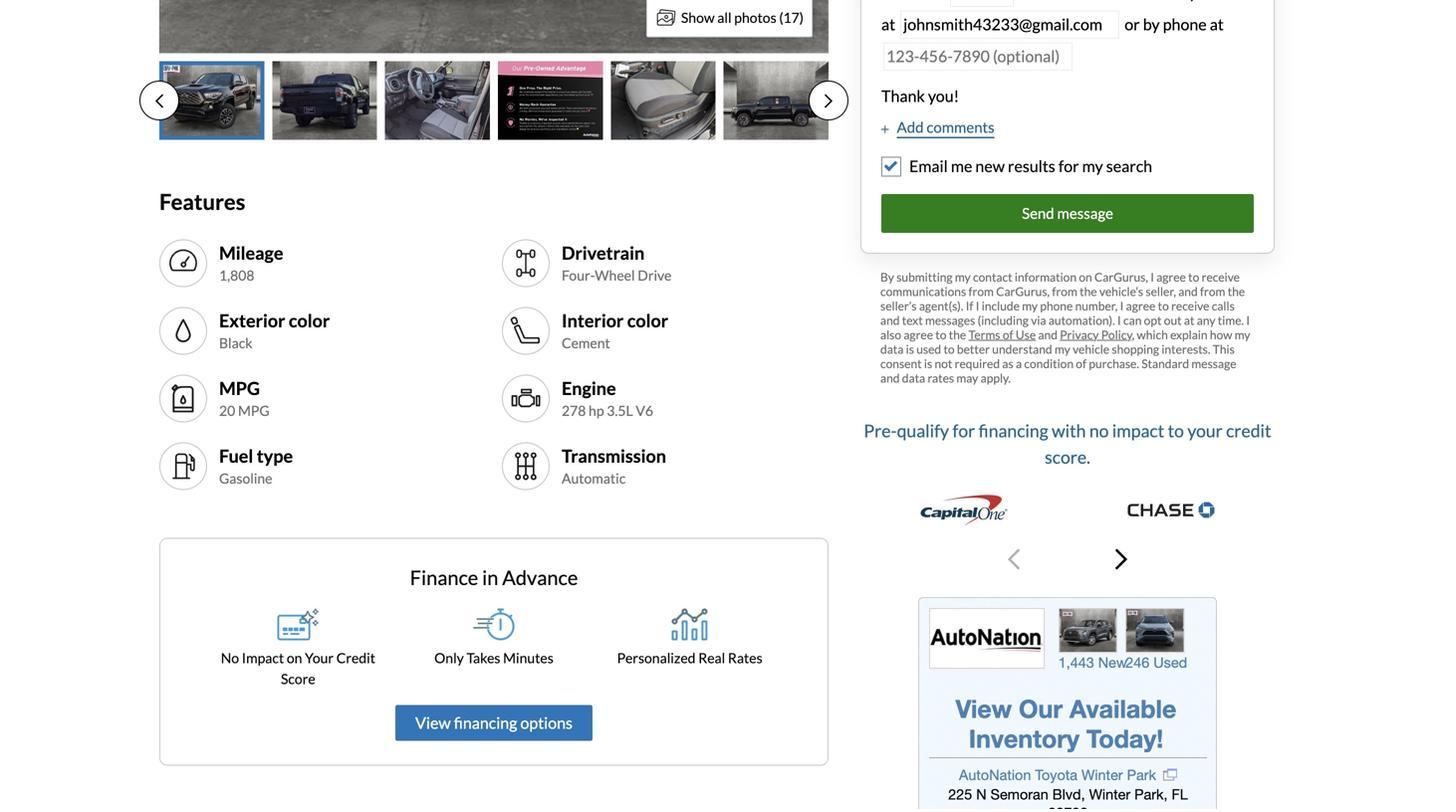Task type: vqa. For each thing, say whether or not it's contained in the screenshot.


Task type: locate. For each thing, give the bounding box(es) containing it.
drive
[[638, 267, 672, 284]]

1 vertical spatial message
[[1192, 356, 1237, 371]]

1 color from the left
[[289, 310, 330, 332]]

the up "time."
[[1228, 284, 1245, 299]]

color inside exterior color black
[[289, 310, 330, 332]]

submitting
[[897, 270, 953, 284]]

qualify
[[897, 420, 949, 441]]

exterior color image
[[167, 315, 199, 347]]

1 vertical spatial can
[[1124, 313, 1142, 328]]

1 vertical spatial financing
[[454, 714, 517, 733]]

0 horizontal spatial at
[[882, 14, 896, 34]]

, which explain how my data is used to better understand my vehicle shopping interests. this consent is not required as a condition of purchase. standard message and data rates may apply.
[[881, 328, 1251, 385]]

mpg up 20
[[219, 377, 260, 399]]

phone
[[1163, 14, 1207, 34], [1040, 299, 1073, 313]]

wheel
[[595, 267, 635, 284]]

better
[[957, 342, 990, 356]]

0 vertical spatial financing
[[979, 420, 1049, 441]]

mpg right 20
[[238, 403, 270, 420]]

can left opt
[[1124, 313, 1142, 328]]

use
[[1016, 328, 1036, 342]]

can right you
[[1086, 0, 1111, 2]]

add comments
[[897, 118, 995, 136]]

0 horizontal spatial agree
[[904, 328, 933, 342]]

real
[[699, 650, 725, 667]]

0 horizontal spatial on
[[287, 650, 302, 667]]

color
[[289, 310, 330, 332], [627, 310, 669, 332]]

color right exterior
[[289, 310, 330, 332]]

1 vertical spatial by
[[1143, 14, 1160, 34]]

area.
[[1019, 0, 1054, 2]]

plus image
[[882, 124, 889, 134]]

agree right also
[[904, 328, 933, 342]]

of down "privacy"
[[1076, 356, 1087, 371]]

1 from from the left
[[969, 284, 994, 299]]

cargurus,
[[1095, 270, 1149, 284], [996, 284, 1050, 299]]

seller,
[[1146, 284, 1176, 299]]

interior color image
[[510, 315, 542, 347]]

phone inside by submitting my contact information on cargurus, i agree to receive communications from cargurus, from the vehicle's seller, and from the seller's agent(s). if i include my phone number, i agree to receive calls and text messages (including via automation). i can opt out at any time. i also agree to the
[[1040, 299, 1073, 313]]

color inside interior color cement
[[627, 310, 669, 332]]

minutes
[[503, 650, 554, 667]]

1 horizontal spatial agree
[[1126, 299, 1156, 313]]

privacy policy link
[[1060, 328, 1132, 342]]

0 horizontal spatial by
[[1143, 14, 1160, 34]]

0 horizontal spatial from
[[969, 284, 994, 299]]

3 from from the left
[[1200, 284, 1226, 299]]

for
[[1059, 156, 1079, 176], [953, 420, 976, 441]]

by right or
[[1143, 14, 1160, 34]]

1 horizontal spatial phone
[[1163, 14, 1207, 34]]

2 horizontal spatial the
[[1228, 284, 1245, 299]]

my right 'how'
[[1235, 328, 1251, 342]]

agree up ,
[[1126, 299, 1156, 313]]

for right qualify
[[953, 420, 976, 441]]

1 horizontal spatial me
[[1156, 0, 1178, 2]]

0 vertical spatial receive
[[1202, 270, 1240, 284]]

phone down email
[[1163, 14, 1207, 34]]

photos
[[734, 9, 777, 26]]

0 horizontal spatial can
[[1086, 0, 1111, 2]]

0 vertical spatial can
[[1086, 0, 1111, 2]]

at
[[882, 14, 896, 34], [1210, 14, 1224, 34], [1184, 313, 1195, 328]]

shopping
[[1112, 342, 1160, 356]]

on
[[1079, 270, 1093, 284], [287, 650, 302, 667]]

0 horizontal spatial for
[[953, 420, 976, 441]]

to down the 'agent(s).'
[[936, 328, 947, 342]]

to right used
[[944, 342, 955, 356]]

1 horizontal spatial on
[[1079, 270, 1093, 284]]

1 vertical spatial of
[[1076, 356, 1087, 371]]

0 vertical spatial for
[[1059, 156, 1079, 176]]

0 vertical spatial of
[[1003, 328, 1014, 342]]

agent(s).
[[919, 299, 964, 313]]

0 horizontal spatial color
[[289, 310, 330, 332]]

(including
[[978, 313, 1029, 328]]

my right include
[[1022, 299, 1038, 313]]

score.
[[1045, 447, 1091, 468]]

1 vertical spatial agree
[[1126, 299, 1156, 313]]

send message
[[1022, 204, 1114, 222]]

i
[[1151, 270, 1155, 284], [976, 299, 980, 313], [1120, 299, 1124, 313], [1118, 313, 1121, 328], [1247, 313, 1250, 328]]

and inside , which explain how my data is used to better understand my vehicle shopping interests. this consent is not required as a condition of purchase. standard message and data rates may apply.
[[881, 371, 900, 385]]

me left new at right top
[[951, 156, 973, 176]]

apply.
[[981, 371, 1011, 385]]

financing
[[979, 420, 1049, 441], [454, 714, 517, 733]]

message down 'how'
[[1192, 356, 1237, 371]]

1 vertical spatial for
[[953, 420, 976, 441]]

1 horizontal spatial can
[[1124, 313, 1142, 328]]

financing left the 'with'
[[979, 420, 1049, 441]]

add
[[897, 118, 924, 136]]

view financing options
[[415, 714, 573, 733]]

can inside by submitting my contact information on cargurus, i agree to receive communications from cargurus, from the vehicle's seller, and from the seller's agent(s). if i include my phone number, i agree to receive calls and text messages (including via automation). i can opt out at any time. i also agree to the
[[1124, 313, 1142, 328]]

1 horizontal spatial of
[[1076, 356, 1087, 371]]

agree
[[1157, 270, 1186, 284], [1126, 299, 1156, 313], [904, 328, 933, 342]]

privacy
[[1060, 328, 1099, 342]]

0 horizontal spatial cargurus,
[[996, 284, 1050, 299]]

and down also
[[881, 371, 900, 385]]

,
[[1132, 328, 1135, 342]]

receive up calls
[[1202, 270, 1240, 284]]

i right number,
[[1120, 299, 1124, 313]]

from up any
[[1200, 284, 1226, 299]]

view
[[415, 714, 451, 733]]

1 horizontal spatial color
[[627, 310, 669, 332]]

gasoline
[[219, 470, 272, 487]]

you
[[1057, 0, 1083, 2]]

the up 'automation).'
[[1080, 284, 1097, 299]]

0 vertical spatial agree
[[1157, 270, 1186, 284]]

1 horizontal spatial is
[[924, 356, 933, 371]]

0 vertical spatial data
[[881, 342, 904, 356]]

is
[[906, 342, 914, 356], [924, 356, 933, 371]]

1 horizontal spatial financing
[[979, 420, 1049, 441]]

0 vertical spatial phone
[[1163, 14, 1207, 34]]

with
[[1052, 420, 1086, 441]]

from
[[969, 284, 994, 299], [1052, 284, 1078, 299], [1200, 284, 1226, 299]]

me
[[1156, 0, 1178, 2], [951, 156, 973, 176]]

area. you can reach me by email at
[[882, 0, 1238, 34]]

by
[[881, 270, 895, 284]]

messages
[[926, 313, 976, 328]]

1 horizontal spatial by
[[1181, 0, 1197, 2]]

from up 'automation).'
[[1052, 284, 1078, 299]]

my left vehicle at top right
[[1055, 342, 1071, 356]]

0 vertical spatial me
[[1156, 0, 1178, 2]]

is left not
[[924, 356, 933, 371]]

impact
[[1113, 420, 1165, 441]]

all
[[718, 9, 732, 26]]

i left ,
[[1118, 313, 1121, 328]]

and
[[1179, 284, 1198, 299], [881, 313, 900, 328], [1038, 328, 1058, 342], [881, 371, 900, 385]]

tab list
[[139, 61, 849, 140]]

you!
[[928, 86, 959, 106]]

consent
[[881, 356, 922, 371]]

1 horizontal spatial the
[[1080, 284, 1097, 299]]

message right send
[[1058, 204, 1114, 222]]

to left the your
[[1168, 420, 1184, 441]]

0 horizontal spatial me
[[951, 156, 973, 176]]

0 horizontal spatial financing
[[454, 714, 517, 733]]

color down the 'drive' at the left top of the page
[[627, 310, 669, 332]]

of left the use
[[1003, 328, 1014, 342]]

0 vertical spatial by
[[1181, 0, 1197, 2]]

cargurus, up number,
[[1095, 270, 1149, 284]]

prev page image
[[155, 93, 163, 109]]

add comments button
[[882, 116, 995, 138]]

for right results
[[1059, 156, 1079, 176]]

comments
[[927, 118, 995, 136]]

is left used
[[906, 342, 914, 356]]

my
[[1083, 156, 1104, 176], [955, 270, 971, 284], [1022, 299, 1038, 313], [1235, 328, 1251, 342], [1055, 342, 1071, 356]]

me inside area. you can reach me by email at
[[1156, 0, 1178, 2]]

and right the use
[[1038, 328, 1058, 342]]

1 horizontal spatial cargurus,
[[1095, 270, 1149, 284]]

financing right view
[[454, 714, 517, 733]]

for inside the pre-qualify for financing with no impact to your credit score.
[[953, 420, 976, 441]]

chevron right image
[[1116, 548, 1128, 572]]

0 horizontal spatial is
[[906, 342, 914, 356]]

purchase.
[[1089, 356, 1140, 371]]

on up number,
[[1079, 270, 1093, 284]]

3.5l
[[607, 403, 633, 420]]

transmission image
[[510, 451, 542, 483]]

cargurus, up 'via'
[[996, 284, 1050, 299]]

by up or by phone at
[[1181, 0, 1197, 2]]

phone up terms of use and privacy policy
[[1040, 299, 1073, 313]]

at inside by submitting my contact information on cargurus, i agree to receive communications from cargurus, from the vehicle's seller, and from the seller's agent(s). if i include my phone number, i agree to receive calls and text messages (including via automation). i can opt out at any time. i also agree to the
[[1184, 313, 1195, 328]]

type
[[257, 445, 293, 467]]

0 horizontal spatial of
[[1003, 328, 1014, 342]]

view vehicle photo 1 image
[[159, 61, 264, 140]]

which
[[1137, 328, 1168, 342]]

1 horizontal spatial from
[[1052, 284, 1078, 299]]

at down email
[[1210, 14, 1224, 34]]

receive up 'explain'
[[1172, 299, 1210, 313]]

2 horizontal spatial from
[[1200, 284, 1226, 299]]

fuel type image
[[167, 451, 199, 483]]

message inside send message button
[[1058, 204, 1114, 222]]

data
[[881, 342, 904, 356], [902, 371, 926, 385]]

finance in advance
[[410, 566, 578, 590]]

required
[[955, 356, 1000, 371]]

by inside area. you can reach me by email at
[[1181, 0, 1197, 2]]

0 vertical spatial message
[[1058, 204, 1114, 222]]

at right out
[[1184, 313, 1195, 328]]

your
[[305, 650, 334, 667]]

278
[[562, 403, 586, 420]]

pre-qualify for financing with no impact to your credit score. button
[[861, 409, 1275, 590]]

1 horizontal spatial at
[[1184, 313, 1195, 328]]

on up score
[[287, 650, 302, 667]]

Email address email field
[[901, 10, 1120, 39]]

the left terms
[[949, 328, 967, 342]]

to
[[1189, 270, 1200, 284], [1158, 299, 1169, 313], [936, 328, 947, 342], [944, 342, 955, 356], [1168, 420, 1184, 441]]

agree up out
[[1157, 270, 1186, 284]]

2 color from the left
[[627, 310, 669, 332]]

data down text
[[881, 342, 904, 356]]

personalized real rates
[[617, 650, 763, 667]]

1 horizontal spatial message
[[1192, 356, 1237, 371]]

0 horizontal spatial message
[[1058, 204, 1114, 222]]

0 vertical spatial on
[[1079, 270, 1093, 284]]

from up '(including'
[[969, 284, 994, 299]]

me up or by phone at
[[1156, 0, 1178, 2]]

data left rates
[[902, 371, 926, 385]]

engine
[[562, 377, 616, 399]]

at up thank
[[882, 14, 896, 34]]

your
[[1188, 420, 1223, 441]]

1 vertical spatial on
[[287, 650, 302, 667]]

only
[[434, 650, 464, 667]]

1 vertical spatial phone
[[1040, 299, 1073, 313]]

0 horizontal spatial phone
[[1040, 299, 1073, 313]]



Task type: describe. For each thing, give the bounding box(es) containing it.
to inside , which explain how my data is used to better understand my vehicle shopping interests. this consent is not required as a condition of purchase. standard message and data rates may apply.
[[944, 342, 955, 356]]

on inside by submitting my contact information on cargurus, i agree to receive communications from cargurus, from the vehicle's seller, and from the seller's agent(s). if i include my phone number, i agree to receive calls and text messages (including via automation). i can opt out at any time. i also agree to the
[[1079, 270, 1093, 284]]

mileage 1,808
[[219, 242, 283, 284]]

search
[[1107, 156, 1153, 176]]

2 horizontal spatial at
[[1210, 14, 1224, 34]]

or
[[1125, 14, 1140, 34]]

chevron left image
[[1008, 548, 1020, 572]]

engine 278 hp 3.5l v6
[[562, 377, 654, 420]]

Phone (optional) telephone field
[[884, 42, 1073, 71]]

also
[[881, 328, 902, 342]]

in
[[482, 566, 498, 590]]

contact
[[973, 270, 1013, 284]]

takes
[[467, 650, 501, 667]]

20
[[219, 403, 235, 420]]

pre-qualify for financing with no impact to your credit score.
[[864, 420, 1272, 468]]

show
[[681, 9, 715, 26]]

exterior color black
[[219, 310, 330, 352]]

credit
[[336, 650, 376, 667]]

features
[[159, 189, 245, 215]]

fuel
[[219, 445, 253, 467]]

credit
[[1227, 420, 1272, 441]]

vehicle full photo image
[[159, 0, 829, 53]]

standard
[[1142, 356, 1190, 371]]

view vehicle photo 5 image
[[611, 61, 716, 140]]

finance
[[410, 566, 478, 590]]

include
[[982, 299, 1020, 313]]

black
[[219, 335, 253, 352]]

0 vertical spatial mpg
[[219, 377, 260, 399]]

1 vertical spatial data
[[902, 371, 926, 385]]

send
[[1022, 204, 1055, 222]]

show all photos (17)
[[681, 9, 804, 26]]

i right vehicle's
[[1151, 270, 1155, 284]]

next page image
[[825, 93, 833, 109]]

how
[[1210, 328, 1233, 342]]

1 vertical spatial me
[[951, 156, 973, 176]]

communications
[[881, 284, 967, 299]]

to inside the pre-qualify for financing with no impact to your credit score.
[[1168, 420, 1184, 441]]

thank
[[882, 86, 925, 106]]

thank you!
[[882, 86, 959, 106]]

or by phone at
[[1125, 14, 1224, 34]]

my left the search
[[1083, 156, 1104, 176]]

2 from from the left
[[1052, 284, 1078, 299]]

send message button
[[882, 194, 1254, 233]]

drivetrain image
[[510, 248, 542, 279]]

and left text
[[881, 313, 900, 328]]

vehicle's
[[1100, 284, 1144, 299]]

financing inside the pre-qualify for financing with no impact to your credit score.
[[979, 420, 1049, 441]]

Zip code field
[[951, 0, 1014, 7]]

mileage image
[[167, 248, 199, 279]]

i right if
[[976, 299, 980, 313]]

interior color cement
[[562, 310, 669, 352]]

view financing options button
[[396, 706, 593, 742]]

engine image
[[510, 383, 542, 415]]

0 horizontal spatial the
[[949, 328, 967, 342]]

view vehicle photo 6 image
[[724, 61, 829, 140]]

four-
[[562, 267, 595, 284]]

may
[[957, 371, 979, 385]]

2 horizontal spatial agree
[[1157, 270, 1186, 284]]

only takes minutes
[[434, 650, 554, 667]]

this
[[1213, 342, 1235, 356]]

view vehicle photo 3 image
[[385, 61, 490, 140]]

interior
[[562, 310, 624, 332]]

score
[[281, 671, 315, 688]]

mileage
[[219, 242, 283, 264]]

personalized
[[617, 650, 696, 667]]

at inside area. you can reach me by email at
[[882, 14, 896, 34]]

a
[[1016, 356, 1022, 371]]

(17)
[[779, 9, 804, 26]]

i right "time."
[[1247, 313, 1250, 328]]

2 vertical spatial agree
[[904, 328, 933, 342]]

1 vertical spatial receive
[[1172, 299, 1210, 313]]

message inside , which explain how my data is used to better understand my vehicle shopping interests. this consent is not required as a condition of purchase. standard message and data rates may apply.
[[1192, 356, 1237, 371]]

explain
[[1171, 328, 1208, 342]]

mpg 20 mpg
[[219, 377, 270, 420]]

color for interior color
[[627, 310, 669, 332]]

any
[[1197, 313, 1216, 328]]

drivetrain
[[562, 242, 645, 264]]

hp
[[589, 403, 604, 420]]

view vehicle photo 2 image
[[272, 61, 377, 140]]

terms of use link
[[969, 328, 1036, 342]]

v6
[[636, 403, 654, 420]]

view vehicle photo 4 image
[[498, 61, 603, 140]]

fuel type gasoline
[[219, 445, 293, 487]]

transmission automatic
[[562, 445, 666, 487]]

rates
[[928, 371, 954, 385]]

mpg image
[[167, 383, 199, 415]]

as
[[1003, 356, 1014, 371]]

1 vertical spatial mpg
[[238, 403, 270, 420]]

show all photos (17) link
[[646, 0, 813, 37]]

rates
[[728, 650, 763, 667]]

no
[[1090, 420, 1109, 441]]

number,
[[1075, 299, 1118, 313]]

terms
[[969, 328, 1001, 342]]

advance
[[502, 566, 578, 590]]

used
[[917, 342, 942, 356]]

color for exterior color
[[289, 310, 330, 332]]

pre-
[[864, 420, 897, 441]]

and right seller,
[[1179, 284, 1198, 299]]

no
[[221, 650, 239, 667]]

to right seller,
[[1189, 270, 1200, 284]]

text
[[902, 313, 923, 328]]

my up if
[[955, 270, 971, 284]]

1 horizontal spatial for
[[1059, 156, 1079, 176]]

of inside , which explain how my data is used to better understand my vehicle shopping interests. this consent is not required as a condition of purchase. standard message and data rates may apply.
[[1076, 356, 1087, 371]]

automatic
[[562, 470, 626, 487]]

information
[[1015, 270, 1077, 284]]

automation).
[[1049, 313, 1115, 328]]

new
[[976, 156, 1005, 176]]

opt
[[1144, 313, 1162, 328]]

not
[[935, 356, 953, 371]]

understand
[[993, 342, 1053, 356]]

can inside area. you can reach me by email at
[[1086, 0, 1111, 2]]

policy
[[1102, 328, 1132, 342]]

reach
[[1114, 0, 1153, 2]]

1,808
[[219, 267, 254, 284]]

drivetrain four-wheel drive
[[562, 242, 672, 284]]

advertisement region
[[919, 598, 1217, 810]]

on inside no impact on your credit score
[[287, 650, 302, 667]]

to up the which
[[1158, 299, 1169, 313]]

financing inside "view financing options" button
[[454, 714, 517, 733]]

vehicle
[[1073, 342, 1110, 356]]

interests.
[[1162, 342, 1211, 356]]

terms of use and privacy policy
[[969, 328, 1132, 342]]

by submitting my contact information on cargurus, i agree to receive communications from cargurus, from the vehicle's seller, and from the seller's agent(s). if i include my phone number, i agree to receive calls and text messages (including via automation). i can opt out at any time. i also agree to the
[[881, 270, 1250, 342]]

transmission
[[562, 445, 666, 467]]



